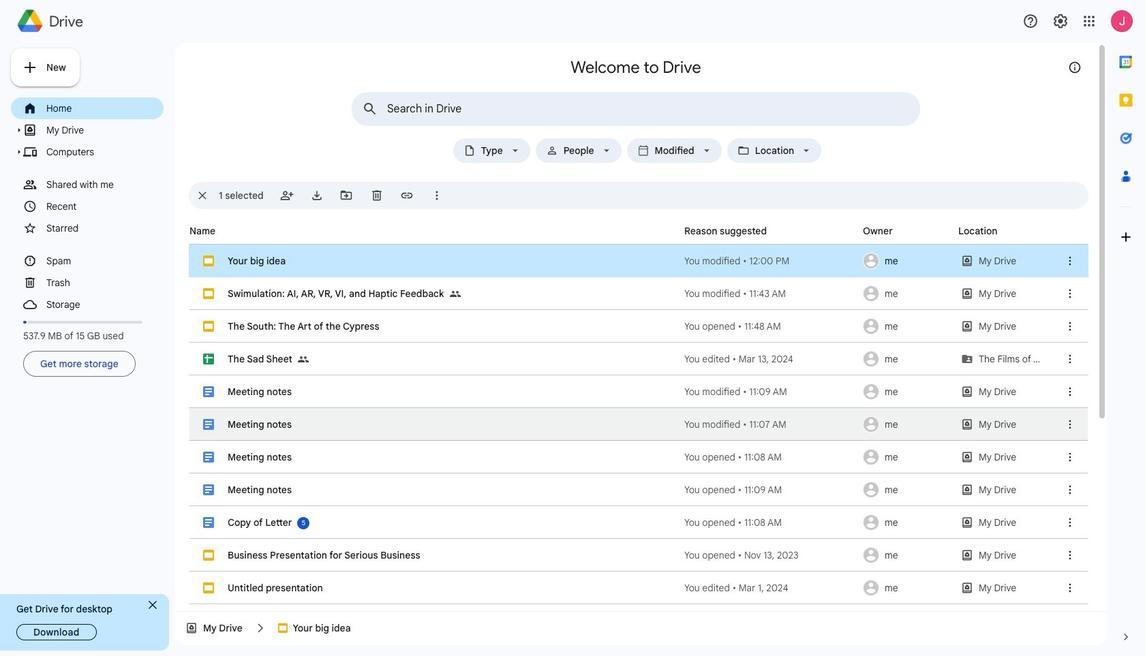 Task type: locate. For each thing, give the bounding box(es) containing it.
2 google docs image from the top
[[203, 452, 214, 463]]

owned by me element for you opened • 11:48 am element at the right of page
[[859, 310, 955, 343]]

2 vertical spatial google docs image
[[203, 517, 214, 528]]

1 google docs image from the top
[[203, 419, 214, 430]]

2 owned by me element from the top
[[859, 277, 955, 310]]

2 google docs image from the top
[[203, 485, 214, 496]]

google slides image
[[203, 256, 214, 267], [203, 288, 214, 299], [203, 550, 214, 561]]

2 cell from the top
[[190, 277, 1088, 310]]

0 vertical spatial google slides image
[[203, 256, 214, 267]]

11 owned by me element from the top
[[859, 572, 955, 605]]

8 owned by me element from the top
[[859, 474, 955, 507]]

google docs: meeting notes element for eighth cell from the top of the page google docs image
[[228, 484, 292, 496]]

1 google docs image from the top
[[203, 387, 214, 397]]

owned by me element
[[859, 245, 955, 277], [859, 277, 955, 310], [859, 310, 955, 343], [859, 343, 955, 376], [859, 376, 955, 408], [859, 408, 955, 441], [859, 441, 955, 474], [859, 474, 955, 507], [859, 507, 955, 539], [859, 539, 955, 572], [859, 572, 955, 605]]

9 owned by me element from the top
[[859, 507, 955, 539]]

recent items element
[[46, 198, 162, 215]]

google slides: business presentation for serious business element
[[228, 550, 420, 562]]

google docs image for sixth cell from the bottom
[[203, 452, 214, 463]]

1 vertical spatial google slides image
[[203, 583, 214, 594]]

2 vertical spatial google slides image
[[203, 550, 214, 561]]

google docs: meeting notes element
[[228, 386, 292, 398], [228, 419, 292, 431], [228, 451, 292, 464], [228, 484, 292, 496]]

6 cell from the top
[[190, 408, 1088, 441]]

google slides image for "google slides: untitled presentation" element
[[203, 583, 214, 594]]

shared image
[[450, 289, 461, 300]]

10 owned by me element from the top
[[859, 539, 955, 572]]

5 cell from the top
[[190, 376, 1088, 408]]

1 vertical spatial google slides image
[[203, 288, 214, 299]]

3 google docs: meeting notes element from the top
[[228, 451, 292, 464]]

toolbar
[[1081, 43, 1099, 84]]

owned by me element for sixth cell from the bottom's you opened • 11:08 am element
[[859, 441, 955, 474]]

you opened • 11:08 am element up you opened • 11:09 am element
[[685, 451, 859, 464]]

owned by me element for you modified • 12:00 pm element
[[859, 245, 955, 277]]

4 google docs: meeting notes element from the top
[[228, 484, 292, 496]]

3 google docs image from the top
[[203, 517, 214, 528]]

owned by me element for you edited • mar 1, 2024 element
[[859, 572, 955, 605]]

0 vertical spatial google docs image
[[203, 419, 214, 430]]

trashed items element
[[46, 274, 162, 292]]

you opened • 11:08 am element up "you opened • nov 13, 2023" element
[[685, 516, 859, 530]]

google slides image
[[203, 321, 214, 332], [203, 583, 214, 594]]

0 vertical spatial google docs image
[[203, 387, 214, 397]]

google slides image for google slides: the south: the art of the cypress element
[[203, 321, 214, 332]]

6 owned by me element from the top
[[859, 408, 955, 441]]

tab list
[[1107, 43, 1145, 618]]

spam element
[[46, 252, 162, 270]]

1 vertical spatial google docs image
[[203, 452, 214, 463]]

1 google slides image from the top
[[203, 321, 214, 332]]

0 vertical spatial you opened • 11:08 am element
[[685, 451, 859, 464]]

my drive image
[[953, 605, 1025, 637]]

you opened • 11:48 am element
[[685, 320, 859, 333]]

google docs image for eighth cell from the top of the page
[[203, 485, 214, 496]]

google docs image for 8th cell from the bottom
[[203, 387, 214, 397]]

owned by me element for you modified • 11:07 am element
[[859, 408, 955, 441]]

1 google slides image from the top
[[203, 256, 214, 267]]

Search in Drive field
[[387, 102, 889, 116]]

9 cell from the top
[[190, 507, 1088, 539]]

google slides: untitled presentation element
[[228, 582, 323, 595]]

home element
[[46, 100, 162, 117]]

shared image
[[450, 277, 466, 310], [298, 343, 314, 376], [298, 355, 309, 365]]

3 owned by me element from the top
[[859, 310, 955, 343]]

google slides image up the google sheets icon in the left of the page
[[203, 321, 214, 332]]

7 owned by me element from the top
[[859, 441, 955, 474]]

4 owned by me element from the top
[[859, 343, 955, 376]]

3 google slides image from the top
[[203, 550, 214, 561]]

support image
[[1023, 13, 1039, 29]]

2 you opened • 11:08 am element from the top
[[685, 516, 859, 530]]

google docs image
[[203, 419, 214, 430], [203, 485, 214, 496]]

shared image inside icon
[[298, 355, 309, 365]]

you opened • 11:08 am element
[[685, 451, 859, 464], [685, 516, 859, 530]]

1 google docs: meeting notes element from the top
[[228, 386, 292, 398]]

1 cell from the top
[[190, 245, 1088, 277]]

you opened • 11:08 am element for 4th cell from the bottom of the page
[[685, 516, 859, 530]]

google slides image left "google slides: untitled presentation" element
[[203, 583, 214, 594]]

cell
[[190, 245, 1088, 277], [190, 277, 1088, 310], [190, 310, 1088, 343], [190, 343, 1088, 376], [190, 376, 1088, 408], [190, 408, 1088, 441], [190, 441, 1088, 474], [190, 474, 1088, 507], [190, 507, 1088, 539], [190, 539, 1088, 572], [190, 572, 1088, 605], [190, 605, 1088, 637]]

google docs image
[[203, 387, 214, 397], [203, 452, 214, 463], [203, 517, 214, 528]]

1 you opened • 11:08 am element from the top
[[685, 451, 859, 464]]

you modified • 11:09 am element
[[685, 385, 859, 399]]

1 vertical spatial you opened • 11:08 am element
[[685, 516, 859, 530]]

2 google docs: meeting notes element from the top
[[228, 419, 292, 431]]

you edited • mar 1, 2024 element
[[685, 582, 859, 595]]

2 google slides image from the top
[[203, 583, 214, 594]]

google slides: your big idea element
[[228, 255, 286, 267]]

1 vertical spatial google docs image
[[203, 485, 214, 496]]

google docs: meeting notes element for 8th cell from the bottom's google docs icon
[[228, 386, 292, 398]]

navigation
[[11, 97, 164, 380]]

shared image for google slides: swimulation: ai, ar, vr, vi, and haptic feedback element
[[450, 277, 466, 310]]

tree
[[11, 97, 164, 316]]

essay - column chart 1 google sheets image
[[228, 605, 336, 637]]

0 vertical spatial google slides image
[[203, 321, 214, 332]]

1 owned by me element from the top
[[859, 245, 955, 277]]

5 owned by me element from the top
[[859, 376, 955, 408]]

tree item
[[11, 97, 164, 119]]

google slides image for first cell
[[203, 256, 214, 267]]

you opened • 11:09 am element
[[685, 483, 859, 497]]

google docs: meeting notes element for google docs image for 6th cell from the top of the page
[[228, 419, 292, 431]]

google docs: meeting notes element for sixth cell from the bottom google docs icon
[[228, 451, 292, 464]]

2 google slides image from the top
[[203, 288, 214, 299]]



Task type: describe. For each thing, give the bounding box(es) containing it.
starred items element
[[46, 220, 162, 237]]

close image
[[149, 601, 157, 610]]

storage element
[[46, 296, 162, 314]]

you modified • 11:07 am element
[[685, 418, 859, 432]]

location element
[[753, 145, 797, 156]]

you modified • 11:43 am element
[[685, 287, 859, 301]]

you modified • 12:00 pm element
[[685, 254, 859, 268]]

owned by me element for you modified • 11:09 am element
[[859, 376, 955, 408]]

people element
[[561, 145, 597, 156]]

10 cell from the top
[[190, 539, 1088, 572]]

computers element
[[46, 143, 162, 161]]

modified element
[[652, 145, 697, 156]]

google docs: copy of letter element
[[228, 517, 292, 529]]

google sheets image
[[203, 354, 214, 365]]

you edited • mar 13, 2024 element
[[685, 352, 859, 366]]

8 cell from the top
[[190, 474, 1088, 507]]

google docs image for 4th cell from the bottom of the page
[[203, 517, 214, 528]]

you opened • 11:08 am element for sixth cell from the bottom
[[685, 451, 859, 464]]

google docs image for 6th cell from the top of the page
[[203, 419, 214, 430]]

you opened • nov 13, 2023 element
[[685, 549, 859, 562]]

4 cell from the top
[[190, 343, 1088, 376]]

owned by me element for you opened • 11:09 am element
[[859, 474, 955, 507]]

owned by me element for "you opened • nov 13, 2023" element
[[859, 539, 955, 572]]

google slides image for 11th cell from the bottom of the page
[[203, 288, 214, 299]]

7 cell from the top
[[190, 441, 1088, 474]]

shared image for google sheets: the sad sheet element
[[298, 343, 314, 376]]

google sheets: the sad sheet element
[[228, 353, 292, 365]]

google slides image for tenth cell
[[203, 550, 214, 561]]

11 cell from the top
[[190, 572, 1088, 605]]

google slides: the south: the art of the cypress element
[[228, 320, 379, 333]]

12 cell from the top
[[190, 605, 1088, 637]]

google slides: swimulation: ai, ar, vr, vi, and haptic feedback element
[[228, 288, 444, 300]]

owned by me element for you edited • mar 13, 2024 element
[[859, 343, 955, 376]]

type element
[[478, 145, 506, 156]]

my drive element
[[46, 121, 162, 139]]

3 cell from the top
[[190, 310, 1088, 343]]

items shared with me element
[[46, 176, 162, 194]]

owned by me element for you modified • 11:43 am element at the right
[[859, 277, 955, 310]]

owned by me element for you opened • 11:08 am element corresponding to 4th cell from the bottom of the page
[[859, 507, 955, 539]]



Task type: vqa. For each thing, say whether or not it's contained in the screenshot.
fifth Cell from the top
yes



